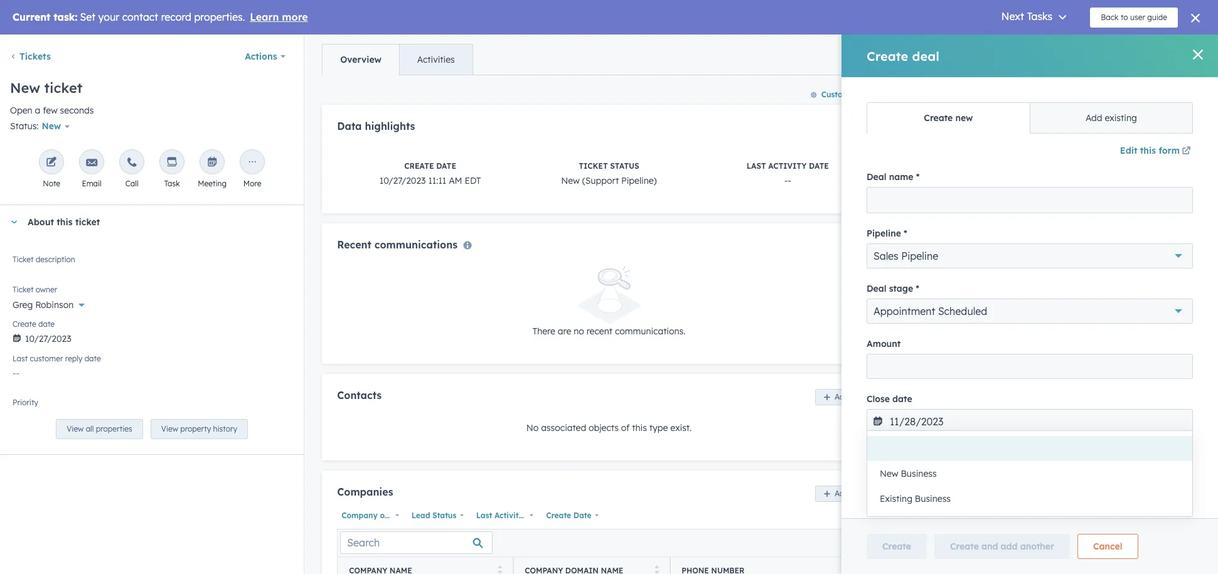 Task type: vqa. For each thing, say whether or not it's contained in the screenshot.
Companies (1) dropdown button
yes



Task type: describe. For each thing, give the bounding box(es) containing it.
no associated objects of this type exist.
[[526, 422, 692, 434]]

there
[[532, 325, 555, 337]]

date right "reply"
[[84, 354, 101, 364]]

create for create date 10/27/2023 11:11 am edt
[[404, 161, 434, 171]]

no
[[574, 325, 584, 337]]

create for create date
[[13, 320, 36, 329]]

companies (1)
[[942, 112, 1005, 124]]

this inside dropdown button
[[57, 217, 73, 228]]

add button for contacts
[[815, 389, 857, 405]]

last activity date
[[476, 511, 544, 520]]

(1)
[[993, 112, 1005, 124]]

(0) for deals (0)
[[969, 258, 981, 269]]

+ add for track the revenue opportunities associated with this record.
[[1180, 258, 1205, 269]]

select an option button
[[13, 396, 291, 417]]

with for see the people associated with this record.
[[1038, 72, 1056, 83]]

associated right no
[[541, 422, 586, 434]]

companies for companies (1)
[[942, 112, 991, 124]]

associated right people
[[991, 72, 1036, 83]]

ticket for ticket description
[[13, 255, 33, 264]]

the for revenue
[[951, 285, 965, 296]]

status:
[[10, 121, 39, 132]]

1 to from the left
[[1019, 352, 1028, 363]]

company owner button
[[337, 507, 403, 524]]

(0) for contacts (0)
[[983, 45, 996, 56]]

positioning
[[984, 511, 1030, 523]]

more image
[[247, 157, 258, 169]]

or inside build a library of sales resources for your team. these could include call scripts or positioning guides.
[[973, 511, 982, 523]]

attachments
[[942, 325, 998, 336]]

new inside ticket status new (support pipeline)
[[561, 175, 580, 187]]

last activity date --
[[747, 161, 829, 187]]

ticket for ticket owner
[[13, 285, 33, 295]]

activities
[[417, 54, 455, 65]]

owner for company owner
[[380, 511, 403, 520]]

build
[[927, 496, 947, 508]]

date down greg robinson
[[38, 320, 55, 329]]

files
[[960, 352, 977, 363]]

recent
[[587, 325, 612, 337]]

last inside popup button
[[476, 511, 492, 520]]

opportunities
[[1002, 285, 1057, 296]]

ticket owner
[[13, 285, 57, 295]]

call
[[927, 511, 941, 523]]

create date
[[546, 511, 591, 520]]

track the revenue opportunities associated with this record.
[[927, 285, 1173, 296]]

navigation containing overview
[[322, 44, 473, 75]]

recent
[[337, 239, 371, 251]]

0 vertical spatial ticket
[[44, 79, 82, 97]]

are
[[558, 325, 571, 337]]

0 vertical spatial your
[[1030, 352, 1049, 363]]

include
[[1175, 496, 1204, 508]]

seconds
[[60, 105, 94, 116]]

companies for companies
[[337, 486, 393, 498]]

companies
[[1001, 218, 1048, 229]]

view property history link
[[150, 419, 248, 439]]

exist.
[[670, 422, 692, 434]]

(0) for conversations (0)
[[1007, 402, 1020, 414]]

last for -
[[747, 161, 766, 171]]

overview button
[[323, 45, 399, 75]]

+ for track the revenue opportunities associated with this record.
[[1180, 258, 1185, 269]]

see the conversations associated with this record.
[[927, 429, 1133, 441]]

lead status button
[[407, 507, 467, 524]]

+ add button for track the revenue opportunities associated with this record.
[[1180, 256, 1205, 271]]

scripts
[[943, 511, 971, 523]]

2 + from the top
[[1180, 112, 1185, 124]]

property
[[180, 424, 211, 434]]

date inside popup button
[[526, 511, 544, 520]]

attached
[[979, 352, 1017, 363]]

see the files attached to your activities or uploaded to this record.
[[927, 352, 1200, 363]]

view property history
[[161, 424, 237, 434]]

search image
[[1192, 13, 1200, 21]]

last activity date button
[[472, 507, 544, 524]]

description
[[36, 255, 75, 264]]

2 + add from the top
[[1180, 112, 1205, 124]]

the for files
[[944, 352, 958, 363]]

Search HubSpot search field
[[1042, 6, 1195, 28]]

meeting image
[[207, 157, 218, 169]]

caret image for about this ticket
[[10, 221, 18, 224]]

press to sort. image
[[497, 565, 502, 574]]

search button
[[1185, 6, 1207, 28]]

a for library
[[950, 496, 955, 508]]

see for see the people associated with this record.
[[927, 72, 942, 83]]

email
[[82, 179, 102, 188]]

lead
[[411, 511, 430, 520]]

new ticket
[[10, 79, 82, 97]]

add button for companies
[[815, 486, 857, 502]]

10/27/2023
[[380, 175, 426, 187]]

create date
[[13, 320, 55, 329]]

robinson
[[35, 300, 74, 311]]

could
[[1150, 496, 1173, 508]]

Search search field
[[340, 532, 493, 554]]

edt
[[465, 175, 481, 187]]

see the people associated with this record.
[[927, 72, 1104, 83]]

pipeline)
[[621, 175, 657, 187]]

associated down 'deals (0)' dropdown button
[[1060, 285, 1105, 296]]

date inside the create date 10/27/2023 11:11 am edt
[[436, 161, 456, 171]]

caret image for deals (0)
[[924, 262, 932, 265]]

2 + add button from the top
[[1180, 110, 1205, 126]]

conversations (0)
[[942, 402, 1020, 414]]

create date button
[[542, 507, 602, 524]]

domain:
[[935, 174, 969, 186]]

see for see the files attached to your activities or uploaded to this record.
[[927, 352, 942, 363]]

select an option
[[13, 403, 80, 414]]

properties
[[96, 424, 132, 434]]

note
[[43, 179, 60, 188]]

of for this
[[621, 422, 630, 434]]

tickets link
[[10, 51, 51, 62]]

overview
[[340, 54, 381, 65]]

resources
[[1021, 496, 1060, 508]]

email image
[[86, 157, 97, 169]]

Last customer reply date text field
[[13, 362, 291, 382]]

for
[[1063, 496, 1074, 508]]

2 press to sort. element from the left
[[654, 565, 659, 574]]

1 vertical spatial with
[[1108, 285, 1125, 296]]

view for view associated companies
[[927, 218, 948, 229]]

conversations
[[942, 402, 1004, 414]]

caret image up 'build'
[[924, 473, 932, 477]]

greg
[[13, 300, 33, 311]]

attachments button
[[914, 314, 1166, 348]]

Ticket description text field
[[13, 253, 291, 278]]

call image
[[126, 157, 138, 169]]

add button
[[1171, 318, 1205, 343]]

customize tabs link
[[804, 85, 896, 105]]

+ for see the people associated with this record.
[[1180, 45, 1185, 56]]

status
[[610, 161, 639, 171]]

uploaded
[[1102, 352, 1141, 363]]

company owner
[[342, 511, 403, 520]]

activities
[[1051, 352, 1088, 363]]

revenue
[[967, 285, 1000, 296]]



Task type: locate. For each thing, give the bounding box(es) containing it.
new button
[[39, 118, 78, 135]]

ticket status new (support pipeline)
[[561, 161, 657, 187]]

with for see the conversations associated with this record.
[[1068, 429, 1085, 441]]

2 horizontal spatial (0)
[[1007, 402, 1020, 414]]

1 horizontal spatial new
[[42, 121, 61, 132]]

the for people
[[944, 72, 958, 83]]

contacts for contacts
[[337, 389, 382, 401]]

1 add button from the top
[[815, 389, 857, 405]]

2 add button from the top
[[815, 486, 857, 502]]

2 to from the left
[[1143, 352, 1152, 363]]

0 horizontal spatial your
[[1030, 352, 1049, 363]]

1 horizontal spatial contacts
[[942, 45, 981, 56]]

view all properties link
[[56, 419, 143, 439]]

owner up greg robinson
[[36, 285, 57, 295]]

0 horizontal spatial new
[[10, 79, 40, 97]]

caret image
[[924, 262, 932, 265], [924, 329, 932, 332], [924, 406, 932, 409]]

1 see from the top
[[927, 72, 942, 83]]

a for few
[[35, 105, 40, 116]]

of
[[621, 422, 630, 434], [986, 496, 995, 508]]

add inside button
[[1034, 540, 1048, 549]]

owner inside 'popup button'
[[380, 511, 403, 520]]

0 vertical spatial + add
[[1180, 45, 1205, 56]]

2 vertical spatial see
[[927, 429, 942, 441]]

1 horizontal spatial last
[[476, 511, 492, 520]]

1 date from the left
[[526, 511, 544, 520]]

objects
[[589, 422, 619, 434]]

see down conversations
[[927, 429, 942, 441]]

2 vertical spatial last
[[476, 511, 492, 520]]

to right attached
[[1019, 352, 1028, 363]]

a
[[35, 105, 40, 116], [950, 496, 955, 508]]

(0) right the deals at the right
[[969, 258, 981, 269]]

date inside popup button
[[573, 511, 591, 520]]

2 vertical spatial caret image
[[924, 406, 932, 409]]

0 horizontal spatial with
[[1038, 72, 1056, 83]]

library
[[958, 496, 984, 508]]

caret image inside contacts (0) dropdown button
[[924, 49, 932, 52]]

data highlights
[[337, 120, 415, 132]]

0 vertical spatial of
[[621, 422, 630, 434]]

status
[[432, 511, 456, 520]]

of inside build a library of sales resources for your team. these could include call scripts or positioning guides.
[[986, 496, 995, 508]]

or
[[1091, 352, 1099, 363], [973, 511, 982, 523]]

playbooks
[[1050, 540, 1087, 549]]

caret image inside "companies (1)" dropdown button
[[924, 116, 932, 120]]

(0)
[[983, 45, 996, 56], [969, 258, 981, 269], [1007, 402, 1020, 414]]

sales
[[997, 496, 1018, 508]]

domain: -- phone: --
[[935, 174, 979, 201]]

0 horizontal spatial (0)
[[969, 258, 981, 269]]

owner for ticket owner
[[36, 285, 57, 295]]

0 vertical spatial companies
[[942, 112, 991, 124]]

view
[[927, 218, 948, 229], [67, 424, 84, 434], [161, 424, 178, 434]]

data
[[337, 120, 362, 132]]

caret image left contacts (0)
[[924, 49, 932, 52]]

0 vertical spatial owner
[[36, 285, 57, 295]]

0 horizontal spatial press to sort. element
[[497, 565, 502, 574]]

caret image left conversations
[[924, 406, 932, 409]]

see for see the conversations associated with this record.
[[927, 429, 942, 441]]

create right last activity date
[[546, 511, 571, 520]]

1 vertical spatial (0)
[[969, 258, 981, 269]]

meeting
[[198, 179, 227, 188]]

1 + add button from the top
[[1180, 43, 1205, 58]]

caret image down track at the right of the page
[[924, 329, 932, 332]]

view down phone:
[[927, 218, 948, 229]]

3 + add from the top
[[1180, 258, 1205, 269]]

3 + add button from the top
[[1180, 256, 1205, 271]]

2 vertical spatial +
[[1180, 258, 1185, 269]]

about
[[28, 217, 54, 228]]

+
[[1180, 45, 1185, 56], [1180, 112, 1185, 124], [1180, 258, 1185, 269]]

caret image for contacts (0)
[[924, 49, 932, 52]]

activity
[[494, 511, 523, 520]]

add playbooks button
[[1023, 535, 1109, 555]]

companies inside "companies (1)" dropdown button
[[942, 112, 991, 124]]

an
[[40, 403, 51, 414]]

customer
[[30, 354, 63, 364]]

recent communications
[[337, 239, 457, 251]]

+ add button for see the people associated with this record.
[[1180, 43, 1205, 58]]

actions button
[[237, 44, 294, 69]]

2 date from the left
[[573, 511, 591, 520]]

new for new ticket
[[10, 79, 40, 97]]

team.
[[1098, 496, 1121, 508]]

caret image inside 'deals (0)' dropdown button
[[924, 262, 932, 265]]

contacts (0)
[[942, 45, 996, 56]]

0 vertical spatial or
[[1091, 352, 1099, 363]]

1 horizontal spatial your
[[1077, 496, 1095, 508]]

note image
[[46, 157, 57, 169]]

there are no recent communications.
[[532, 325, 686, 337]]

add playbooks
[[1034, 540, 1087, 549]]

new
[[10, 79, 40, 97], [42, 121, 61, 132], [561, 175, 580, 187]]

see left files
[[927, 352, 942, 363]]

history
[[213, 424, 237, 434]]

press to sort. image
[[654, 565, 659, 574]]

conversations (0) button
[[914, 391, 1205, 425]]

1 vertical spatial a
[[950, 496, 955, 508]]

actions
[[245, 51, 277, 62]]

associated down phone:
[[951, 218, 998, 229]]

caret image inside conversations (0) dropdown button
[[924, 406, 932, 409]]

0 horizontal spatial date
[[526, 511, 544, 520]]

0 vertical spatial a
[[35, 105, 40, 116]]

2 vertical spatial + add button
[[1180, 256, 1205, 271]]

a inside build a library of sales resources for your team. these could include call scripts or positioning guides.
[[950, 496, 955, 508]]

priority
[[13, 398, 38, 407]]

view left all
[[67, 424, 84, 434]]

create up 10/27/2023
[[404, 161, 434, 171]]

the right track at the right of the page
[[951, 285, 965, 296]]

ticket up greg
[[13, 285, 33, 295]]

1 horizontal spatial a
[[950, 496, 955, 508]]

0 horizontal spatial owner
[[36, 285, 57, 295]]

all
[[86, 424, 94, 434]]

last
[[747, 161, 766, 171], [13, 354, 28, 364], [476, 511, 492, 520]]

1 horizontal spatial press to sort. element
[[654, 565, 659, 574]]

task
[[164, 179, 180, 188]]

company
[[342, 511, 378, 520]]

about this ticket
[[28, 217, 100, 228]]

caret image inside "about this ticket" dropdown button
[[10, 221, 18, 224]]

deals (0) button
[[914, 247, 1175, 280]]

ticket inside ticket status new (support pipeline)
[[579, 161, 608, 171]]

2 vertical spatial (0)
[[1007, 402, 1020, 414]]

1 horizontal spatial (0)
[[983, 45, 996, 56]]

0 horizontal spatial or
[[973, 511, 982, 523]]

date inside last activity date --
[[809, 161, 829, 171]]

guides.
[[1033, 511, 1062, 523]]

2 vertical spatial with
[[1068, 429, 1085, 441]]

contacts
[[942, 45, 981, 56], [337, 389, 382, 401]]

greg robinson button
[[13, 293, 291, 313]]

1 vertical spatial last
[[13, 354, 28, 364]]

2 horizontal spatial new
[[561, 175, 580, 187]]

1 vertical spatial ticket
[[75, 217, 100, 228]]

view for view property history
[[161, 424, 178, 434]]

new up open
[[10, 79, 40, 97]]

1 horizontal spatial of
[[986, 496, 995, 508]]

type
[[649, 422, 668, 434]]

1 horizontal spatial date
[[573, 511, 591, 520]]

associated
[[991, 72, 1036, 83], [951, 218, 998, 229], [1060, 285, 1105, 296], [541, 422, 586, 434], [1020, 429, 1065, 441]]

associated down conversations (0) dropdown button
[[1020, 429, 1065, 441]]

last left activity
[[747, 161, 766, 171]]

create inside the create date 10/27/2023 11:11 am edt
[[404, 161, 434, 171]]

1 vertical spatial ticket
[[13, 255, 33, 264]]

2 horizontal spatial create
[[546, 511, 571, 520]]

1 vertical spatial caret image
[[924, 329, 932, 332]]

owner left lead
[[380, 511, 403, 520]]

1 vertical spatial + add
[[1180, 112, 1205, 124]]

1 horizontal spatial create
[[404, 161, 434, 171]]

view associated companies link
[[927, 216, 1048, 231]]

0 vertical spatial + add button
[[1180, 43, 1205, 58]]

create down greg
[[13, 320, 36, 329]]

caret image left the deals at the right
[[924, 262, 932, 265]]

communications
[[374, 239, 457, 251]]

caret image left companies (1)
[[924, 116, 932, 120]]

ticket for ticket status new (support pipeline)
[[579, 161, 608, 171]]

your right for at right bottom
[[1077, 496, 1095, 508]]

press to sort. element
[[497, 565, 502, 574], [654, 565, 659, 574]]

2 see from the top
[[927, 352, 942, 363]]

to right 'uploaded'
[[1143, 352, 1152, 363]]

0 vertical spatial create
[[404, 161, 434, 171]]

0 horizontal spatial a
[[35, 105, 40, 116]]

date right activity
[[809, 161, 829, 171]]

1 vertical spatial your
[[1077, 496, 1095, 508]]

or right activities on the bottom
[[1091, 352, 1099, 363]]

0 vertical spatial ticket
[[579, 161, 608, 171]]

no
[[526, 422, 539, 434]]

0 vertical spatial +
[[1180, 45, 1185, 56]]

your down attachments dropdown button on the bottom of the page
[[1030, 352, 1049, 363]]

customize
[[821, 90, 860, 99]]

+ add for see the people associated with this record.
[[1180, 45, 1205, 56]]

activity
[[768, 161, 807, 171]]

0 vertical spatial see
[[927, 72, 942, 83]]

1 vertical spatial see
[[927, 352, 942, 363]]

1 press to sort. element from the left
[[497, 565, 502, 574]]

the for conversations
[[944, 429, 958, 441]]

activities button
[[399, 45, 472, 75]]

new down 'open a few seconds'
[[42, 121, 61, 132]]

0 horizontal spatial last
[[13, 354, 28, 364]]

few
[[43, 105, 58, 116]]

1 vertical spatial + add button
[[1180, 110, 1205, 126]]

0 vertical spatial contacts
[[942, 45, 981, 56]]

0 horizontal spatial of
[[621, 422, 630, 434]]

add button
[[815, 389, 857, 405], [815, 486, 857, 502]]

3 see from the top
[[927, 429, 942, 441]]

3 caret image from the top
[[924, 406, 932, 409]]

1 horizontal spatial companies
[[942, 112, 991, 124]]

last left the activity
[[476, 511, 492, 520]]

the left people
[[944, 72, 958, 83]]

navigation
[[322, 44, 473, 75]]

a left few
[[35, 105, 40, 116]]

lead status
[[411, 511, 456, 520]]

1 vertical spatial companies
[[337, 486, 393, 498]]

2 vertical spatial new
[[561, 175, 580, 187]]

ticket down email
[[75, 217, 100, 228]]

view all properties
[[67, 424, 132, 434]]

see left people
[[927, 72, 942, 83]]

ticket inside dropdown button
[[75, 217, 100, 228]]

1 caret image from the top
[[924, 262, 932, 265]]

1 horizontal spatial with
[[1068, 429, 1085, 441]]

create for create date
[[546, 511, 571, 520]]

task image
[[166, 157, 178, 169]]

or down library
[[973, 511, 982, 523]]

1 vertical spatial new
[[42, 121, 61, 132]]

create inside popup button
[[546, 511, 571, 520]]

companies up company
[[337, 486, 393, 498]]

Create date text field
[[13, 327, 291, 347]]

this
[[1058, 72, 1073, 83], [57, 217, 73, 228], [1127, 285, 1142, 296], [1154, 352, 1169, 363], [632, 422, 647, 434], [1088, 429, 1102, 441]]

1 vertical spatial of
[[986, 496, 995, 508]]

of left sales
[[986, 496, 995, 508]]

2 horizontal spatial view
[[927, 218, 948, 229]]

last customer reply date
[[13, 354, 101, 364]]

ticket up 'open a few seconds'
[[44, 79, 82, 97]]

companies (1) button
[[914, 101, 1175, 135]]

view for view all properties
[[67, 424, 84, 434]]

1 horizontal spatial owner
[[380, 511, 403, 520]]

these
[[1124, 496, 1148, 508]]

caret image for conversations (0)
[[924, 406, 932, 409]]

1 horizontal spatial or
[[1091, 352, 1099, 363]]

add
[[1188, 45, 1205, 56], [1188, 112, 1205, 124], [1188, 258, 1205, 269], [1179, 325, 1196, 336], [835, 392, 849, 402], [835, 489, 849, 498], [1034, 540, 1048, 549]]

of right objects
[[621, 422, 630, 434]]

2 vertical spatial ticket
[[13, 285, 33, 295]]

contacts (0) button
[[914, 34, 1175, 68]]

caret image for attachments
[[924, 329, 932, 332]]

1 vertical spatial contacts
[[337, 389, 382, 401]]

ticket
[[44, 79, 82, 97], [75, 217, 100, 228]]

companies left (1)
[[942, 112, 991, 124]]

caret image for companies (1)
[[924, 116, 932, 120]]

new left (support
[[561, 175, 580, 187]]

3 + from the top
[[1180, 258, 1185, 269]]

0 vertical spatial add button
[[815, 389, 857, 405]]

1 vertical spatial or
[[973, 511, 982, 523]]

new inside popup button
[[42, 121, 61, 132]]

1 horizontal spatial to
[[1143, 352, 1152, 363]]

-
[[972, 174, 975, 186], [975, 174, 979, 186], [784, 175, 788, 187], [788, 175, 791, 187], [965, 190, 969, 201], [969, 190, 972, 201]]

date up 11:11
[[436, 161, 456, 171]]

1 vertical spatial +
[[1180, 112, 1185, 124]]

contacts inside dropdown button
[[942, 45, 981, 56]]

0 horizontal spatial view
[[67, 424, 84, 434]]

a right 'build'
[[950, 496, 955, 508]]

open
[[10, 105, 32, 116]]

2 horizontal spatial last
[[747, 161, 766, 171]]

track
[[927, 285, 949, 296]]

1 vertical spatial add button
[[815, 486, 857, 502]]

ticket up (support
[[579, 161, 608, 171]]

view left property
[[161, 424, 178, 434]]

call
[[125, 179, 138, 188]]

0 vertical spatial caret image
[[924, 262, 932, 265]]

1 horizontal spatial view
[[161, 424, 178, 434]]

ticket left description
[[13, 255, 33, 264]]

contacts for contacts (0)
[[942, 45, 981, 56]]

the down conversations
[[944, 429, 958, 441]]

create
[[404, 161, 434, 171], [13, 320, 36, 329], [546, 511, 571, 520]]

2 caret image from the top
[[924, 329, 932, 332]]

1 + from the top
[[1180, 45, 1185, 56]]

1 vertical spatial create
[[13, 320, 36, 329]]

create date 10/27/2023 11:11 am edt
[[380, 161, 481, 187]]

people
[[960, 72, 988, 83]]

2 vertical spatial + add
[[1180, 258, 1205, 269]]

caret image inside attachments dropdown button
[[924, 329, 932, 332]]

0 vertical spatial new
[[10, 79, 40, 97]]

caret image left about
[[10, 221, 18, 224]]

last inside last activity date --
[[747, 161, 766, 171]]

(0) up see the conversations associated with this record. on the right of page
[[1007, 402, 1020, 414]]

0 horizontal spatial contacts
[[337, 389, 382, 401]]

the left files
[[944, 352, 958, 363]]

option
[[53, 403, 80, 414]]

last left customer
[[13, 354, 28, 364]]

new for new
[[42, 121, 61, 132]]

of for sales
[[986, 496, 995, 508]]

2 vertical spatial create
[[546, 511, 571, 520]]

your inside build a library of sales resources for your team. these could include call scripts or positioning guides.
[[1077, 496, 1095, 508]]

0 horizontal spatial create
[[13, 320, 36, 329]]

about this ticket button
[[0, 205, 291, 239]]

0 horizontal spatial companies
[[337, 486, 393, 498]]

your
[[1030, 352, 1049, 363], [1077, 496, 1095, 508]]

0 vertical spatial last
[[747, 161, 766, 171]]

2 horizontal spatial with
[[1108, 285, 1125, 296]]

1 vertical spatial owner
[[380, 511, 403, 520]]

0 vertical spatial (0)
[[983, 45, 996, 56]]

0 vertical spatial with
[[1038, 72, 1056, 83]]

(0) up people
[[983, 45, 996, 56]]

last for date
[[13, 354, 28, 364]]

caret image
[[924, 49, 932, 52], [924, 116, 932, 120], [10, 221, 18, 224], [924, 473, 932, 477]]

ticket description
[[13, 255, 75, 264]]

0 horizontal spatial to
[[1019, 352, 1028, 363]]

1 + add from the top
[[1180, 45, 1205, 56]]

greg robinson
[[13, 300, 74, 311]]

build a library of sales resources for your team. these could include call scripts or positioning guides.
[[927, 496, 1204, 523]]

add inside popup button
[[1179, 325, 1196, 336]]

highlights
[[365, 120, 415, 132]]



